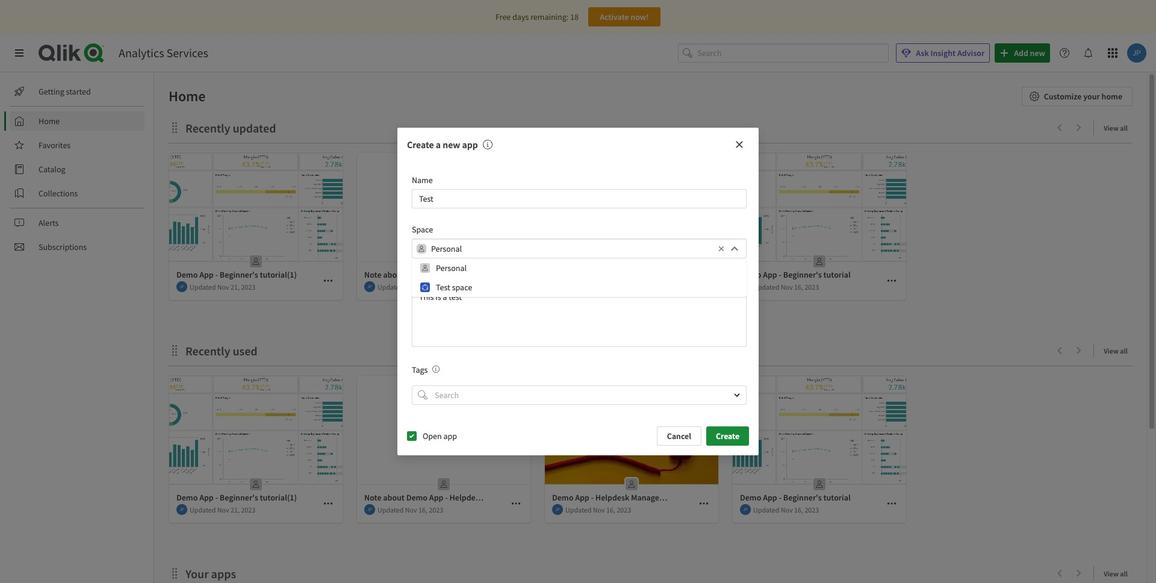 Task type: describe. For each thing, give the bounding box(es) containing it.
Name text field
[[412, 189, 747, 209]]

home inside the navigation pane element
[[39, 116, 60, 127]]

21, for used
[[231, 505, 240, 514]]

test
[[436, 282, 451, 293]]

updated nov 21, 2023 for updated
[[190, 282, 256, 291]]

view all for your apps
[[1105, 569, 1128, 578]]

cancel
[[667, 431, 692, 442]]

remaining:
[[531, 11, 569, 22]]

move collection image
[[169, 567, 181, 579]]

open image
[[734, 392, 741, 399]]

personal
[[436, 263, 467, 274]]

tutorial for recently used
[[824, 492, 851, 503]]

move collection image for recently used
[[169, 344, 181, 356]]

Description text field
[[412, 288, 747, 347]]

test space
[[436, 282, 472, 293]]

all for recently updated
[[1121, 124, 1128, 133]]

customize your home button
[[1022, 87, 1133, 106]]

customize
[[1045, 91, 1082, 102]]

a
[[436, 139, 441, 151]]

view all link for your apps
[[1105, 566, 1133, 581]]

Search text field
[[433, 385, 724, 405]]

Search text field
[[698, 43, 889, 63]]

cancel button
[[657, 427, 702, 446]]

space
[[412, 224, 433, 235]]

view all for recently updated
[[1105, 124, 1128, 133]]

analytics services
[[119, 45, 208, 60]]

recently updated link
[[186, 120, 281, 136]]

search element
[[418, 390, 428, 400]]

tutorial(1) for recently used
[[260, 492, 297, 503]]

home
[[1102, 91, 1123, 102]]

advisor
[[958, 48, 985, 58]]

demo app - beginner's tutorial(1) for updated
[[177, 269, 297, 280]]

james peterson image for recently used
[[177, 504, 187, 515]]

analytics services element
[[119, 45, 208, 60]]

updated
[[233, 120, 276, 136]]

updated nov 16, 2023 link for used
[[357, 376, 531, 524]]

updated nov 16, 2023 link for updated
[[357, 153, 531, 301]]

view all for recently used
[[1105, 346, 1128, 355]]

ask insight advisor
[[917, 48, 985, 58]]

searchbar element
[[679, 43, 889, 63]]

analytics
[[119, 45, 164, 60]]

collections link
[[10, 184, 145, 203]]

1 horizontal spatial app
[[462, 139, 478, 151]]

insight
[[931, 48, 956, 58]]

recently for recently used
[[186, 343, 230, 358]]

list box inside create a new app dialog
[[412, 259, 747, 297]]

ask insight advisor button
[[897, 43, 991, 63]]

apps
[[211, 566, 236, 581]]

james peterson image for recently updated
[[177, 281, 187, 292]]

tags
[[412, 364, 428, 375]]

description
[[412, 274, 452, 285]]

getting started link
[[10, 82, 145, 101]]

move collection image for recently updated
[[169, 121, 181, 133]]

getting
[[39, 86, 64, 97]]

1 vertical spatial app
[[444, 431, 457, 442]]

catalog
[[39, 164, 65, 175]]

subscriptions
[[39, 242, 87, 252]]

used
[[233, 343, 258, 358]]

view for your apps
[[1105, 569, 1119, 578]]

catalog link
[[10, 160, 145, 179]]

recently for recently updated
[[186, 120, 230, 136]]

free
[[496, 11, 511, 22]]

management
[[631, 492, 679, 503]]



Task type: locate. For each thing, give the bounding box(es) containing it.
2 vertical spatial view all
[[1105, 569, 1128, 578]]

0 horizontal spatial home
[[39, 116, 60, 127]]

1 21, from the top
[[231, 282, 240, 291]]

activate now! link
[[589, 7, 661, 27]]

close sidebar menu image
[[14, 48, 24, 58]]

create
[[407, 139, 434, 151], [716, 431, 740, 442]]

3 view all from the top
[[1105, 569, 1128, 578]]

0 vertical spatial demo app - beginner's tutorial
[[740, 269, 851, 280]]

1 horizontal spatial home
[[169, 87, 206, 105]]

activate
[[600, 11, 629, 22]]

start typing a tag name. select an existing tag or create a new tag by pressing enter or comma. press backspace to remove a tag. image
[[433, 366, 440, 373]]

1 demo app - beginner's tutorial from the top
[[740, 269, 851, 280]]

favorites
[[39, 140, 71, 151]]

your
[[1084, 91, 1101, 102]]

1 vertical spatial updated nov 21, 2023
[[190, 505, 256, 514]]

0 vertical spatial updated nov 16, 2023 link
[[357, 153, 531, 301]]

all for your apps
[[1121, 569, 1128, 578]]

view all link for recently updated
[[1105, 120, 1133, 135]]

recently updated
[[186, 120, 276, 136]]

0 vertical spatial app
[[462, 139, 478, 151]]

app
[[199, 269, 214, 280], [763, 269, 778, 280], [199, 492, 214, 503], [575, 492, 590, 503], [763, 492, 778, 503]]

1 updated nov 16, 2023 link from the top
[[357, 153, 531, 301]]

0 vertical spatial home
[[169, 87, 206, 105]]

your apps
[[186, 566, 236, 581]]

app right new
[[462, 139, 478, 151]]

1 view from the top
[[1105, 124, 1119, 133]]

1 view all link from the top
[[1105, 120, 1133, 135]]

open
[[423, 431, 442, 442]]

all for recently used
[[1121, 346, 1128, 355]]

demo app - beginner's tutorial(1)
[[177, 269, 297, 280], [177, 492, 297, 503]]

2 all from the top
[[1121, 346, 1128, 355]]

name
[[412, 175, 433, 186]]

view for recently updated
[[1105, 124, 1119, 133]]

james peterson element
[[177, 281, 187, 292], [364, 281, 375, 292], [740, 281, 751, 292], [177, 504, 187, 515], [364, 504, 375, 515], [552, 504, 563, 515], [740, 504, 751, 515]]

create button
[[707, 427, 749, 446]]

recently left updated
[[186, 120, 230, 136]]

1 vertical spatial home
[[39, 116, 60, 127]]

2 demo app - beginner's tutorial from the top
[[740, 492, 851, 503]]

0 horizontal spatial app
[[444, 431, 457, 442]]

move collection image left recently used on the bottom left of page
[[169, 344, 181, 356]]

1 tutorial(1) from the top
[[260, 269, 297, 280]]

1 vertical spatial recently
[[186, 343, 230, 358]]

1 demo app - beginner's tutorial(1) from the top
[[177, 269, 297, 280]]

home up favorites
[[39, 116, 60, 127]]

updated nov 16, 2023 link
[[357, 153, 531, 301], [357, 376, 531, 524]]

beginner's
[[220, 269, 258, 280], [784, 269, 822, 280], [220, 492, 258, 503], [784, 492, 822, 503]]

create inside button
[[716, 431, 740, 442]]

updated nov 21, 2023 for used
[[190, 505, 256, 514]]

home main content
[[149, 72, 1157, 583]]

home
[[169, 87, 206, 105], [39, 116, 60, 127]]

app
[[462, 139, 478, 151], [444, 431, 457, 442]]

new
[[443, 139, 460, 151]]

create a new app
[[407, 139, 478, 151]]

tutorial(1)
[[260, 269, 297, 280], [260, 492, 297, 503]]

0 vertical spatial create
[[407, 139, 434, 151]]

2 tutorial from the top
[[824, 492, 851, 503]]

2 view all link from the top
[[1105, 343, 1133, 358]]

recently used link
[[186, 343, 262, 358]]

customize your home
[[1045, 91, 1123, 102]]

view all link
[[1105, 120, 1133, 135], [1105, 343, 1133, 358], [1105, 566, 1133, 581]]

1 tutorial from the top
[[824, 269, 851, 280]]

tutorial for recently updated
[[824, 269, 851, 280]]

your apps link
[[186, 566, 241, 581]]

tutorial
[[824, 269, 851, 280], [824, 492, 851, 503]]

2 view all from the top
[[1105, 346, 1128, 355]]

view for recently used
[[1105, 346, 1119, 355]]

1 vertical spatial create
[[716, 431, 740, 442]]

demo app - beginner's tutorial
[[740, 269, 851, 280], [740, 492, 851, 503]]

1 updated nov 21, 2023 from the top
[[190, 282, 256, 291]]

3 view from the top
[[1105, 569, 1119, 578]]

demo
[[177, 269, 198, 280], [740, 269, 762, 280], [177, 492, 198, 503], [552, 492, 574, 503], [740, 492, 762, 503]]

1 vertical spatial move collection image
[[169, 344, 181, 356]]

favorites link
[[10, 136, 145, 155]]

james peterson image
[[364, 281, 375, 292], [740, 281, 751, 292], [364, 504, 375, 515], [552, 504, 563, 515]]

free days remaining: 18
[[496, 11, 579, 22]]

recently left used
[[186, 343, 230, 358]]

0 vertical spatial 21,
[[231, 282, 240, 291]]

your
[[186, 566, 209, 581]]

3 all from the top
[[1121, 569, 1128, 578]]

21, for updated
[[231, 282, 240, 291]]

search image
[[418, 390, 428, 400]]

view all link for recently used
[[1105, 343, 1133, 358]]

updated nov 16, 2023
[[378, 282, 444, 291], [754, 282, 820, 291], [378, 505, 444, 514], [566, 505, 632, 514], [754, 505, 820, 514]]

2 tutorial(1) from the top
[[260, 492, 297, 503]]

app right open
[[444, 431, 457, 442]]

Space text field
[[431, 239, 716, 258]]

create for create
[[716, 431, 740, 442]]

0 vertical spatial move collection image
[[169, 121, 181, 133]]

3 view all link from the top
[[1105, 566, 1133, 581]]

2 updated nov 16, 2023 link from the top
[[357, 376, 531, 524]]

1 view all from the top
[[1105, 124, 1128, 133]]

0 vertical spatial all
[[1121, 124, 1128, 133]]

getting started
[[39, 86, 91, 97]]

home inside main content
[[169, 87, 206, 105]]

updated
[[190, 282, 216, 291], [378, 282, 404, 291], [754, 282, 780, 291], [190, 505, 216, 514], [378, 505, 404, 514], [566, 505, 592, 514], [754, 505, 780, 514]]

view all
[[1105, 124, 1128, 133], [1105, 346, 1128, 355], [1105, 569, 1128, 578]]

demo app - beginner's tutorial for recently updated
[[740, 269, 851, 280]]

1 vertical spatial view
[[1105, 346, 1119, 355]]

recently
[[186, 120, 230, 136], [186, 343, 230, 358]]

16,
[[419, 282, 428, 291], [795, 282, 804, 291], [419, 505, 428, 514], [607, 505, 616, 514], [795, 505, 804, 514]]

alerts
[[39, 217, 59, 228]]

create for create a new app
[[407, 139, 434, 151]]

ask
[[917, 48, 929, 58]]

0 vertical spatial view all link
[[1105, 120, 1133, 135]]

demo app - helpdesk management
[[552, 492, 679, 503]]

0 vertical spatial recently
[[186, 120, 230, 136]]

0 vertical spatial tutorial
[[824, 269, 851, 280]]

create down open image
[[716, 431, 740, 442]]

services
[[167, 45, 208, 60]]

2 21, from the top
[[231, 505, 240, 514]]

navigation pane element
[[0, 77, 154, 261]]

1 horizontal spatial create
[[716, 431, 740, 442]]

1 vertical spatial tutorial
[[824, 492, 851, 503]]

activate now!
[[600, 11, 649, 22]]

list box containing personal
[[412, 259, 747, 297]]

-
[[215, 269, 218, 280], [779, 269, 782, 280], [215, 492, 218, 503], [591, 492, 594, 503], [779, 492, 782, 503]]

0 vertical spatial view
[[1105, 124, 1119, 133]]

2 demo app - beginner's tutorial(1) from the top
[[177, 492, 297, 503]]

view
[[1105, 124, 1119, 133], [1105, 346, 1119, 355], [1105, 569, 1119, 578]]

days
[[513, 11, 529, 22]]

2 vertical spatial all
[[1121, 569, 1128, 578]]

helpdesk
[[596, 492, 630, 503]]

1 vertical spatial demo app - beginner's tutorial(1)
[[177, 492, 297, 503]]

1 vertical spatial 21,
[[231, 505, 240, 514]]

recently used
[[186, 343, 258, 358]]

create a new app dialog
[[398, 128, 759, 455]]

0 vertical spatial view all
[[1105, 124, 1128, 133]]

create left a
[[407, 139, 434, 151]]

0 vertical spatial updated nov 21, 2023
[[190, 282, 256, 291]]

tutorial(1) for recently updated
[[260, 269, 297, 280]]

start typing a tag name. select an existing tag or create a new tag by pressing enter or comma. press backspace to remove a tag. tooltip
[[428, 364, 440, 375]]

home down services
[[169, 87, 206, 105]]

personal element
[[246, 252, 266, 271], [434, 252, 454, 271], [622, 252, 642, 271], [810, 252, 830, 271], [246, 475, 266, 494], [434, 475, 454, 494], [622, 475, 642, 494], [810, 475, 830, 494]]

personal option
[[412, 259, 747, 278]]

demo app - beginner's tutorial(1) for used
[[177, 492, 297, 503]]

home link
[[10, 111, 145, 131]]

2 view from the top
[[1105, 346, 1119, 355]]

demo app - beginner's tutorial for recently used
[[740, 492, 851, 503]]

subscriptions link
[[10, 237, 145, 257]]

open app
[[423, 431, 457, 442]]

alerts link
[[10, 213, 145, 233]]

james peterson image
[[177, 281, 187, 292], [177, 504, 187, 515], [740, 504, 751, 515]]

0 horizontal spatial create
[[407, 139, 434, 151]]

all
[[1121, 124, 1128, 133], [1121, 346, 1128, 355], [1121, 569, 1128, 578]]

move collection image
[[169, 121, 181, 133], [169, 344, 181, 356]]

qlik sense app image
[[169, 153, 343, 261], [545, 153, 719, 261], [733, 153, 907, 261], [169, 376, 343, 484], [545, 376, 719, 484], [733, 376, 907, 484]]

1 vertical spatial view all
[[1105, 346, 1128, 355]]

18
[[571, 11, 579, 22]]

test space option
[[412, 278, 747, 297]]

nov
[[217, 282, 229, 291], [405, 282, 417, 291], [781, 282, 793, 291], [217, 505, 229, 514], [405, 505, 417, 514], [593, 505, 605, 514], [781, 505, 793, 514]]

collections
[[39, 188, 78, 199]]

2023
[[241, 282, 256, 291], [429, 282, 444, 291], [805, 282, 820, 291], [241, 505, 256, 514], [429, 505, 444, 514], [617, 505, 632, 514], [805, 505, 820, 514]]

updated nov 21, 2023
[[190, 282, 256, 291], [190, 505, 256, 514]]

1 vertical spatial updated nov 16, 2023 link
[[357, 376, 531, 524]]

0 vertical spatial demo app - beginner's tutorial(1)
[[177, 269, 297, 280]]

1 all from the top
[[1121, 124, 1128, 133]]

1 vertical spatial view all link
[[1105, 343, 1133, 358]]

1 vertical spatial tutorial(1)
[[260, 492, 297, 503]]

2 vertical spatial view
[[1105, 569, 1119, 578]]

now!
[[631, 11, 649, 22]]

started
[[66, 86, 91, 97]]

1 vertical spatial demo app - beginner's tutorial
[[740, 492, 851, 503]]

2 updated nov 21, 2023 from the top
[[190, 505, 256, 514]]

list box
[[412, 259, 747, 297]]

0 vertical spatial tutorial(1)
[[260, 269, 297, 280]]

21,
[[231, 282, 240, 291], [231, 505, 240, 514]]

move collection image left 'recently updated' on the top
[[169, 121, 181, 133]]

1 vertical spatial all
[[1121, 346, 1128, 355]]

space
[[452, 282, 472, 293]]

2 vertical spatial view all link
[[1105, 566, 1133, 581]]



Task type: vqa. For each thing, say whether or not it's contained in the screenshot.
bottom 12px
no



